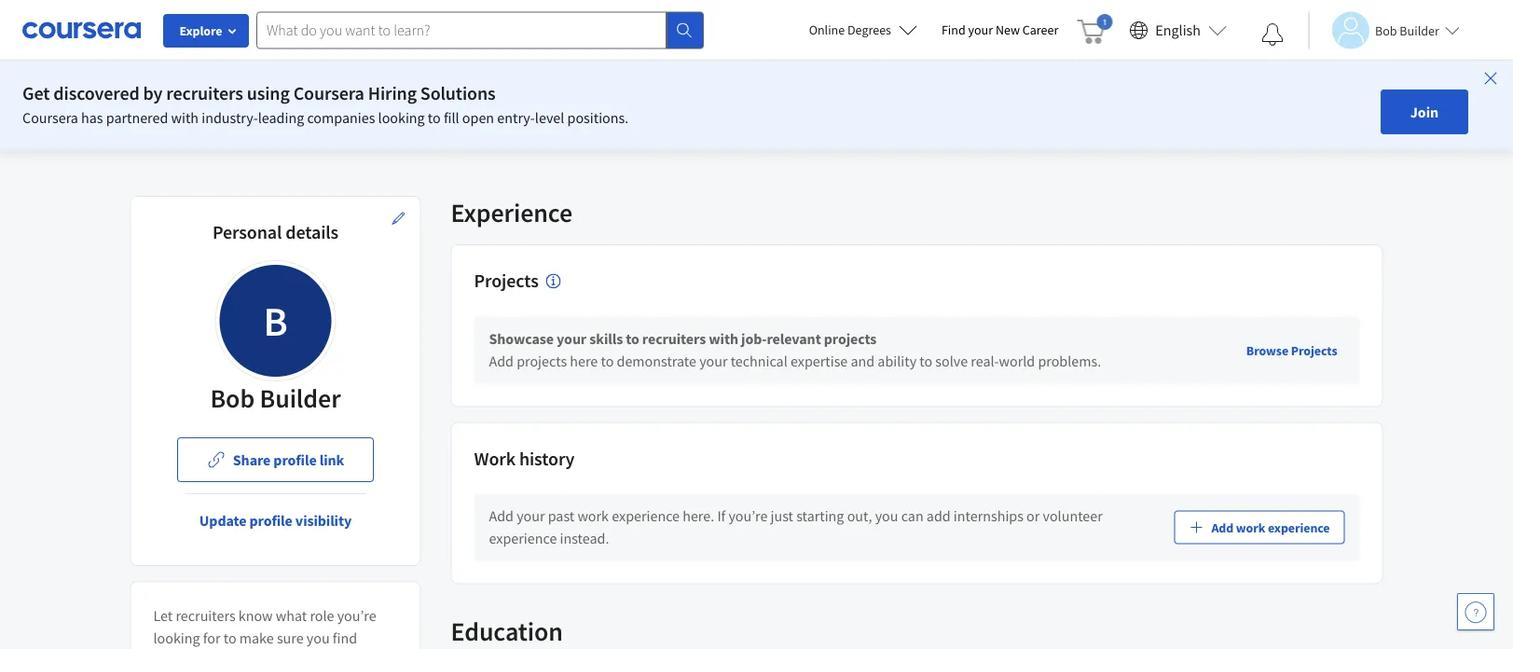 Task type: locate. For each thing, give the bounding box(es) containing it.
recruiters
[[166, 82, 243, 105], [642, 330, 706, 349], [176, 606, 236, 625]]

shopping cart: 1 item image
[[1077, 14, 1113, 44]]

0 vertical spatial you
[[875, 507, 898, 526]]

to
[[428, 108, 441, 127], [626, 330, 639, 349], [601, 352, 614, 371], [920, 352, 933, 371], [224, 629, 236, 647]]

solve
[[936, 352, 968, 371]]

coursera image
[[22, 15, 141, 45]]

projects down showcase on the left bottom
[[517, 352, 567, 371]]

using
[[247, 82, 290, 105]]

you're
[[729, 507, 768, 526], [337, 606, 376, 625]]

projects
[[824, 330, 877, 349], [517, 352, 567, 371]]

None search field
[[256, 12, 704, 49]]

1 vertical spatial builder
[[260, 382, 341, 415]]

2 vertical spatial recruiters
[[176, 606, 236, 625]]

expertise
[[791, 352, 848, 371]]

your
[[968, 21, 993, 38], [557, 330, 587, 349], [700, 352, 728, 371], [517, 507, 545, 526]]

new
[[996, 21, 1020, 38]]

work inside add your past work experience here. if you're just starting out, you can add internships or volunteer experience instead.
[[578, 507, 609, 526]]

projects left 'information about the projects section' image
[[474, 269, 539, 292]]

1 horizontal spatial builder
[[1400, 22, 1440, 39]]

you're right role
[[337, 606, 376, 625]]

1 horizontal spatial projects
[[824, 330, 877, 349]]

coursera
[[293, 82, 364, 105], [22, 108, 78, 127]]

0 vertical spatial coursera
[[293, 82, 364, 105]]

profile for share
[[274, 450, 317, 469]]

1 vertical spatial projects
[[1291, 342, 1338, 359]]

coursera up companies
[[293, 82, 364, 105]]

to left 'fill'
[[428, 108, 441, 127]]

0 horizontal spatial coursera
[[22, 108, 78, 127]]

share
[[233, 450, 271, 469]]

out,
[[847, 507, 872, 526]]

1 vertical spatial with
[[709, 330, 739, 349]]

you inside let recruiters know what role you're looking for to make sure you fin
[[307, 629, 330, 647]]

experience
[[451, 196, 573, 229]]

world
[[999, 352, 1035, 371]]

recruiters up demonstrate
[[642, 330, 706, 349]]

link
[[320, 450, 344, 469]]

your left past
[[517, 507, 545, 526]]

add inside showcase your skills to recruiters with job-relevant projects add projects here to demonstrate your technical expertise and ability to solve real-world problems.
[[489, 352, 514, 371]]

1 vertical spatial you
[[307, 629, 330, 647]]

experience inside button
[[1268, 519, 1330, 536]]

builder up join button
[[1400, 22, 1440, 39]]

with left industry-
[[171, 108, 199, 127]]

0 horizontal spatial projects
[[517, 352, 567, 371]]

1 vertical spatial coursera
[[22, 108, 78, 127]]

add
[[927, 507, 951, 526]]

1 vertical spatial bob builder
[[210, 382, 341, 415]]

recruiters inside showcase your skills to recruiters with job-relevant projects add projects here to demonstrate your technical expertise and ability to solve real-world problems.
[[642, 330, 706, 349]]

bob builder
[[1375, 22, 1440, 39], [210, 382, 341, 415]]

just
[[771, 507, 794, 526]]

you're inside let recruiters know what role you're looking for to make sure you fin
[[337, 606, 376, 625]]

0 vertical spatial builder
[[1400, 22, 1440, 39]]

with
[[171, 108, 199, 127], [709, 330, 739, 349]]

recruiters inside let recruiters know what role you're looking for to make sure you fin
[[176, 606, 236, 625]]

to right skills
[[626, 330, 639, 349]]

find your new career link
[[932, 19, 1068, 42]]

0 vertical spatial bob
[[1375, 22, 1397, 39]]

add
[[489, 352, 514, 371], [489, 507, 514, 526], [1212, 519, 1234, 536]]

recruiters up industry-
[[166, 82, 243, 105]]

industry-
[[202, 108, 258, 127]]

1 vertical spatial you're
[[337, 606, 376, 625]]

recruiters up for
[[176, 606, 236, 625]]

1 vertical spatial bob
[[210, 382, 255, 415]]

online
[[809, 21, 845, 38]]

history
[[519, 447, 575, 470]]

1 vertical spatial projects
[[517, 352, 567, 371]]

add inside add your past work experience here. if you're just starting out, you can add internships or volunteer experience instead.
[[489, 507, 514, 526]]

open
[[462, 108, 494, 127]]

you're right if
[[729, 507, 768, 526]]

starting
[[797, 507, 844, 526]]

0 vertical spatial profile
[[274, 450, 317, 469]]

builder
[[1400, 22, 1440, 39], [260, 382, 341, 415]]

0 horizontal spatial bob
[[210, 382, 255, 415]]

1 vertical spatial recruiters
[[642, 330, 706, 349]]

1 horizontal spatial you're
[[729, 507, 768, 526]]

0 horizontal spatial with
[[171, 108, 199, 127]]

to down skills
[[601, 352, 614, 371]]

What do you want to learn? text field
[[256, 12, 667, 49]]

work
[[578, 507, 609, 526], [1236, 519, 1266, 536]]

b button
[[215, 260, 336, 381]]

you down role
[[307, 629, 330, 647]]

your up the here
[[557, 330, 587, 349]]

0 vertical spatial looking
[[378, 108, 425, 127]]

0 horizontal spatial you're
[[337, 606, 376, 625]]

with left job-
[[709, 330, 739, 349]]

partnered
[[106, 108, 168, 127]]

make
[[239, 629, 274, 647]]

projects inside button
[[1291, 342, 1338, 359]]

your for to
[[557, 330, 587, 349]]

0 horizontal spatial builder
[[260, 382, 341, 415]]

experience
[[612, 507, 680, 526], [1268, 519, 1330, 536], [489, 529, 557, 548]]

you
[[875, 507, 898, 526], [307, 629, 330, 647]]

0 vertical spatial projects
[[474, 269, 539, 292]]

1 horizontal spatial coursera
[[293, 82, 364, 105]]

to right for
[[224, 629, 236, 647]]

your inside add your past work experience here. if you're just starting out, you can add internships or volunteer experience instead.
[[517, 507, 545, 526]]

looking down hiring
[[378, 108, 425, 127]]

details
[[286, 221, 339, 244]]

0 vertical spatial with
[[171, 108, 199, 127]]

0 vertical spatial recruiters
[[166, 82, 243, 105]]

instead.
[[560, 529, 609, 548]]

bob
[[1375, 22, 1397, 39], [210, 382, 255, 415]]

bob builder up join button
[[1375, 22, 1440, 39]]

2 horizontal spatial experience
[[1268, 519, 1330, 536]]

looking inside let recruiters know what role you're looking for to make sure you fin
[[153, 629, 200, 647]]

builder inside 'popup button'
[[1400, 22, 1440, 39]]

update profile visibility button
[[184, 498, 367, 543]]

you left can
[[875, 507, 898, 526]]

1 horizontal spatial bob builder
[[1375, 22, 1440, 39]]

0 horizontal spatial experience
[[489, 529, 557, 548]]

positions.
[[567, 108, 629, 127]]

bob builder up share profile link button
[[210, 382, 341, 415]]

profile inside share profile link button
[[274, 450, 317, 469]]

profile
[[274, 450, 317, 469], [249, 511, 293, 530]]

by
[[143, 82, 163, 105]]

1 horizontal spatial with
[[709, 330, 739, 349]]

add inside button
[[1212, 519, 1234, 536]]

profile right update at the left bottom of page
[[249, 511, 293, 530]]

1 vertical spatial looking
[[153, 629, 200, 647]]

profile left link
[[274, 450, 317, 469]]

0 horizontal spatial bob builder
[[210, 382, 341, 415]]

looking inside the get discovered by recruiters using coursera hiring solutions coursera has partnered with industry-leading companies looking to fill open entry-level positions.
[[378, 108, 425, 127]]

add your past work experience here. if you're just starting out, you can add internships or volunteer experience instead.
[[489, 507, 1103, 548]]

1 horizontal spatial you
[[875, 507, 898, 526]]

your right the find
[[968, 21, 993, 38]]

add work experience
[[1212, 519, 1330, 536]]

profile inside 'update profile visibility' button
[[249, 511, 293, 530]]

0 vertical spatial bob builder
[[1375, 22, 1440, 39]]

1 vertical spatial profile
[[249, 511, 293, 530]]

coursera down get
[[22, 108, 78, 127]]

companies
[[307, 108, 375, 127]]

1 horizontal spatial looking
[[378, 108, 425, 127]]

you inside add your past work experience here. if you're just starting out, you can add internships or volunteer experience instead.
[[875, 507, 898, 526]]

0 horizontal spatial looking
[[153, 629, 200, 647]]

1 horizontal spatial work
[[1236, 519, 1266, 536]]

looking down let
[[153, 629, 200, 647]]

level
[[535, 108, 564, 127]]

looking
[[378, 108, 425, 127], [153, 629, 200, 647]]

with inside showcase your skills to recruiters with job-relevant projects add projects here to demonstrate your technical expertise and ability to solve real-world problems.
[[709, 330, 739, 349]]

to inside let recruiters know what role you're looking for to make sure you fin
[[224, 629, 236, 647]]

1 horizontal spatial bob
[[1375, 22, 1397, 39]]

here
[[570, 352, 598, 371]]

update
[[199, 511, 247, 530]]

0 horizontal spatial work
[[578, 507, 609, 526]]

projects up and
[[824, 330, 877, 349]]

0 horizontal spatial you
[[307, 629, 330, 647]]

builder up share profile link
[[260, 382, 341, 415]]

bob up join button
[[1375, 22, 1397, 39]]

share profile link
[[233, 450, 344, 469]]

projects
[[474, 269, 539, 292], [1291, 342, 1338, 359]]

know
[[239, 606, 273, 625]]

information about the projects section image
[[546, 274, 561, 289]]

1 horizontal spatial projects
[[1291, 342, 1338, 359]]

bob up share
[[210, 382, 255, 415]]

problems.
[[1038, 352, 1101, 371]]

0 vertical spatial you're
[[729, 507, 768, 526]]

projects right browse
[[1291, 342, 1338, 359]]

join
[[1411, 103, 1439, 121]]

job-
[[741, 330, 767, 349]]



Task type: describe. For each thing, give the bounding box(es) containing it.
show notifications image
[[1262, 23, 1284, 46]]

recruiters inside the get discovered by recruiters using coursera hiring solutions coursera has partnered with industry-leading companies looking to fill open entry-level positions.
[[166, 82, 243, 105]]

profile for update
[[249, 511, 293, 530]]

get discovered by recruiters using coursera hiring solutions coursera has partnered with industry-leading companies looking to fill open entry-level positions.
[[22, 82, 629, 127]]

with inside the get discovered by recruiters using coursera hiring solutions coursera has partnered with industry-leading companies looking to fill open entry-level positions.
[[171, 108, 199, 127]]

0 vertical spatial projects
[[824, 330, 877, 349]]

get
[[22, 82, 50, 105]]

your for work
[[517, 507, 545, 526]]

online degrees
[[809, 21, 891, 38]]

career
[[1023, 21, 1059, 38]]

you for out,
[[875, 507, 898, 526]]

has
[[81, 108, 103, 127]]

join button
[[1381, 90, 1469, 134]]

education
[[451, 615, 563, 647]]

online degrees button
[[794, 9, 932, 50]]

discovered
[[53, 82, 140, 105]]

help center image
[[1465, 601, 1487, 623]]

0 horizontal spatial projects
[[474, 269, 539, 292]]

can
[[901, 507, 924, 526]]

role
[[310, 606, 334, 625]]

work inside add work experience button
[[1236, 519, 1266, 536]]

for
[[203, 629, 221, 647]]

personal details
[[212, 221, 339, 244]]

work
[[474, 447, 516, 470]]

share profile link button
[[177, 437, 374, 482]]

solutions
[[420, 82, 496, 105]]

add for add work experience
[[1212, 519, 1234, 536]]

browse projects
[[1247, 342, 1338, 359]]

visibility
[[295, 511, 352, 530]]

internships
[[954, 507, 1024, 526]]

here.
[[683, 507, 714, 526]]

browse projects button
[[1239, 334, 1345, 367]]

showcase your skills to recruiters with job-relevant projects add projects here to demonstrate your technical expertise and ability to solve real-world problems.
[[489, 330, 1101, 371]]

leading
[[258, 108, 304, 127]]

and
[[851, 352, 875, 371]]

degrees
[[848, 21, 891, 38]]

add work experience button
[[1174, 511, 1345, 544]]

ability
[[878, 352, 917, 371]]

or
[[1027, 507, 1040, 526]]

explore button
[[163, 14, 249, 48]]

your for career
[[968, 21, 993, 38]]

if
[[717, 507, 726, 526]]

to inside the get discovered by recruiters using coursera hiring solutions coursera has partnered with industry-leading companies looking to fill open entry-level positions.
[[428, 108, 441, 127]]

let recruiters know what role you're looking for to make sure you fin
[[153, 606, 376, 649]]

let
[[153, 606, 173, 625]]

explore
[[179, 22, 222, 39]]

1 horizontal spatial experience
[[612, 507, 680, 526]]

work history
[[474, 447, 575, 470]]

fill
[[444, 108, 459, 127]]

your left technical
[[700, 352, 728, 371]]

relevant
[[767, 330, 821, 349]]

real-
[[971, 352, 999, 371]]

bob builder inside 'popup button'
[[1375, 22, 1440, 39]]

showcase
[[489, 330, 554, 349]]

what
[[276, 606, 307, 625]]

personal
[[212, 221, 282, 244]]

to left solve
[[920, 352, 933, 371]]

add for add your past work experience here. if you're just starting out, you can add internships or volunteer experience instead.
[[489, 507, 514, 526]]

b
[[263, 295, 288, 346]]

browse
[[1247, 342, 1289, 359]]

sure
[[277, 629, 304, 647]]

you're inside add your past work experience here. if you're just starting out, you can add internships or volunteer experience instead.
[[729, 507, 768, 526]]

find your new career
[[942, 21, 1059, 38]]

entry-
[[497, 108, 535, 127]]

bob builder button
[[1308, 12, 1460, 49]]

english button
[[1122, 0, 1235, 61]]

english
[[1156, 21, 1201, 40]]

bob inside 'popup button'
[[1375, 22, 1397, 39]]

edit image
[[391, 211, 406, 226]]

find
[[942, 21, 966, 38]]

demonstrate
[[617, 352, 697, 371]]

skills
[[590, 330, 623, 349]]

technical
[[731, 352, 788, 371]]

hiring
[[368, 82, 417, 105]]

you for sure
[[307, 629, 330, 647]]

volunteer
[[1043, 507, 1103, 526]]

update profile visibility
[[199, 511, 352, 530]]

past
[[548, 507, 575, 526]]



Task type: vqa. For each thing, say whether or not it's contained in the screenshot.
APPLICATIONS. on the right of page
no



